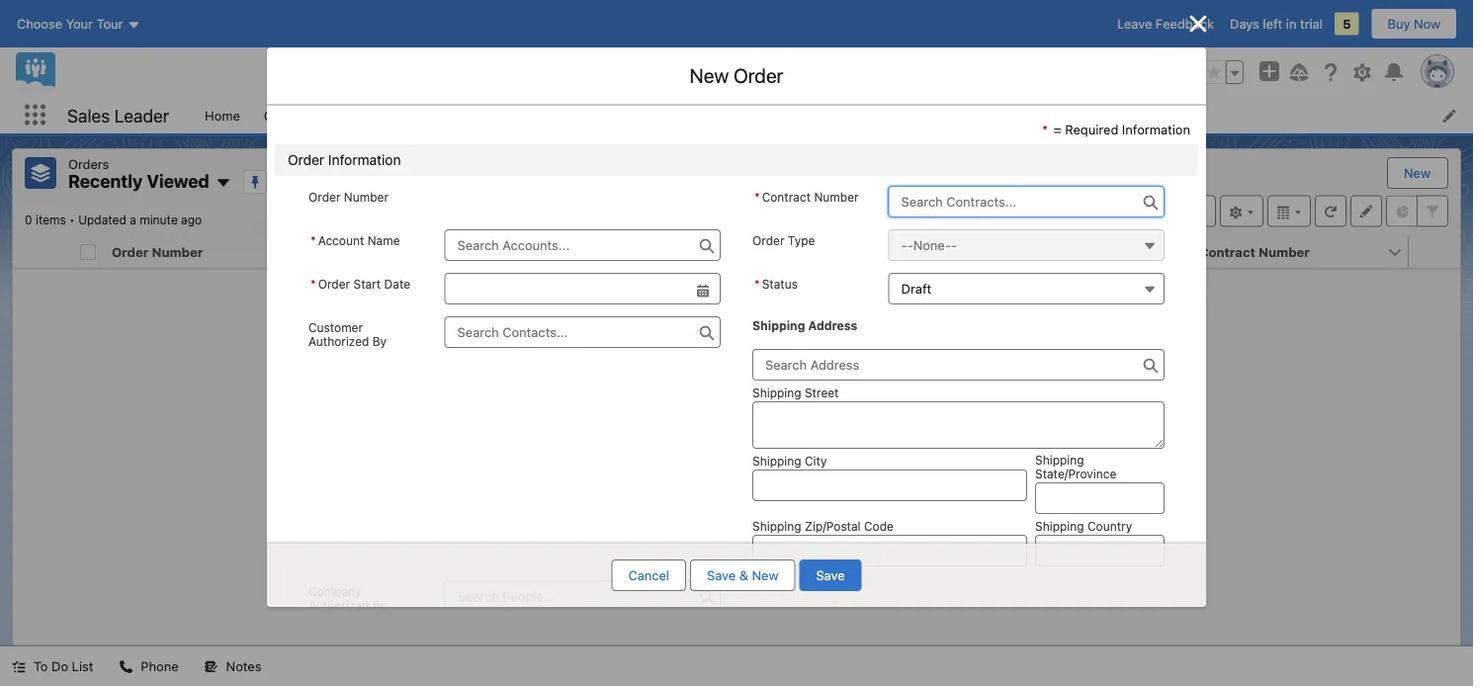 Task type: locate. For each thing, give the bounding box(es) containing it.
0 horizontal spatial new
[[690, 64, 729, 87]]

1 text default image from the left
[[12, 660, 26, 674]]

Search Recently Viewed list view. search field
[[979, 195, 1216, 227]]

information up * account name
[[328, 152, 401, 168]]

number
[[344, 190, 389, 204], [814, 190, 859, 204], [152, 244, 203, 259], [1259, 244, 1310, 259]]

contract down list view controls icon
[[1199, 244, 1256, 259]]

leave feedback link
[[1117, 16, 1214, 31]]

views.
[[770, 443, 807, 458]]

* inside * status draft
[[754, 277, 760, 291]]

0 horizontal spatial group
[[308, 273, 721, 305]]

order start date element
[[756, 236, 986, 268]]

shipping up shipping state/province text field on the right of the page
[[1035, 453, 1084, 467]]

2 - from the left
[[907, 238, 913, 253]]

contract number button
[[1191, 236, 1387, 267]]

status button
[[974, 236, 1170, 267]]

1 vertical spatial group
[[308, 273, 721, 305]]

0 vertical spatial start
[[804, 244, 837, 259]]

contract number
[[1199, 244, 1310, 259]]

group down 'days'
[[1202, 60, 1244, 84]]

new
[[690, 64, 729, 87], [1404, 166, 1431, 180], [752, 568, 779, 583]]

1 horizontal spatial status
[[982, 244, 1024, 259]]

shipping left 'city'
[[752, 454, 801, 468]]

0 vertical spatial date
[[840, 244, 870, 259]]

0 items • updated a minute ago
[[25, 213, 202, 227]]

order amount
[[547, 244, 637, 259]]

select list display image
[[1268, 195, 1311, 227]]

viewed
[[147, 171, 209, 192]]

orders up views.
[[760, 423, 801, 438]]

information right required
[[1122, 122, 1190, 136]]

0 horizontal spatial contract
[[762, 190, 811, 204]]

1 vertical spatial information
[[328, 152, 401, 168]]

2 horizontal spatial new
[[1404, 166, 1431, 180]]

amount
[[587, 244, 637, 259]]

0 horizontal spatial information
[[328, 152, 401, 168]]

text default image
[[12, 660, 26, 674], [204, 660, 218, 674]]

list containing home
[[193, 97, 1473, 133]]

0 horizontal spatial date
[[384, 277, 410, 291]]

1 horizontal spatial information
[[1122, 122, 1190, 136]]

recently
[[68, 171, 143, 192]]

new for new
[[1404, 166, 1431, 180]]

1 vertical spatial contract
[[1199, 244, 1256, 259]]

date inside button
[[840, 244, 870, 259]]

1 horizontal spatial save
[[816, 568, 845, 583]]

phone
[[141, 659, 179, 674]]

status
[[617, 421, 856, 460]]

text default image inside notes button
[[204, 660, 218, 674]]

items
[[36, 213, 66, 227]]

order start date button
[[756, 236, 952, 267]]

2 text default image from the left
[[204, 660, 218, 674]]

1 save from the left
[[707, 568, 736, 583]]

shipping inside shipping state/province
[[1035, 453, 1084, 467]]

list
[[193, 97, 1473, 133]]

0 horizontal spatial status
[[762, 277, 798, 291]]

contract number element
[[1191, 236, 1421, 268]]

save button
[[799, 560, 862, 591]]

shipping left zip/postal
[[752, 519, 801, 533]]

shipping for shipping state/province
[[1035, 453, 1084, 467]]

to do list
[[34, 659, 93, 674]]

-
[[901, 238, 907, 253], [907, 238, 913, 253], [951, 238, 957, 253]]

1 vertical spatial new
[[1404, 166, 1431, 180]]

shipping left street
[[752, 386, 801, 399]]

1 vertical spatial status
[[762, 277, 798, 291]]

order
[[734, 64, 783, 87], [288, 152, 324, 168], [308, 190, 341, 204], [752, 233, 784, 247], [112, 244, 149, 259], [547, 244, 584, 259], [764, 244, 801, 259], [318, 277, 350, 291]]

group containing *
[[308, 273, 721, 305]]

0 horizontal spatial order number
[[112, 244, 203, 259]]

1 horizontal spatial start
[[804, 244, 837, 259]]

save down zip/postal
[[816, 568, 845, 583]]

code
[[864, 519, 894, 533]]

city
[[805, 454, 827, 468]]

0 horizontal spatial start
[[353, 277, 381, 291]]

*
[[1042, 122, 1048, 136], [754, 190, 760, 204], [310, 233, 316, 247], [310, 277, 316, 291], [754, 277, 760, 291]]

contract up type
[[762, 190, 811, 204]]

2 save from the left
[[816, 568, 845, 583]]

orders down sales on the left of page
[[68, 156, 109, 171]]

shipping state/province
[[1035, 453, 1117, 481]]

list
[[749, 443, 766, 458]]

text default image left the to
[[12, 660, 26, 674]]

viewed
[[690, 423, 732, 438]]

street
[[805, 386, 839, 399]]

0 horizontal spatial orders
[[68, 156, 109, 171]]

buy now
[[1388, 16, 1441, 31]]

1 horizontal spatial group
[[1202, 60, 1244, 84]]

Shipping Street text field
[[752, 401, 1165, 449]]

new inside recently viewed|orders|list view "element"
[[1404, 166, 1431, 180]]

you
[[617, 423, 639, 438]]

1 horizontal spatial new
[[752, 568, 779, 583]]

save left &
[[707, 568, 736, 583]]

list view controls image
[[1220, 195, 1264, 227]]

number down select list display image
[[1259, 244, 1310, 259]]

status inside * status draft
[[762, 277, 798, 291]]

account
[[318, 233, 364, 247], [329, 244, 382, 259]]

0 vertical spatial orders
[[68, 156, 109, 171]]

* account name
[[310, 233, 400, 247]]

shipping city
[[752, 454, 827, 468]]

None search field
[[979, 195, 1216, 227]]

- left none- at the right top of the page
[[901, 238, 907, 253]]

0 horizontal spatial save
[[707, 568, 736, 583]]

start
[[804, 244, 837, 259], [353, 277, 381, 291]]

Search Contracts... text field
[[888, 186, 1165, 218]]

status
[[982, 244, 1024, 259], [762, 277, 798, 291]]

none-
[[913, 238, 951, 253]]

start up * status draft
[[804, 244, 837, 259]]

any
[[736, 423, 757, 438]]

group
[[1202, 60, 1244, 84], [308, 273, 721, 305]]

None text field
[[445, 273, 721, 305]]

•
[[69, 213, 75, 227]]

group down search accounts... text box
[[308, 273, 721, 305]]

1 horizontal spatial text default image
[[204, 660, 218, 674]]

authorized
[[308, 334, 369, 348]]

status containing you haven't viewed any orders recently.
[[617, 421, 856, 460]]

try
[[666, 443, 685, 458]]

- up draft
[[907, 238, 913, 253]]

* for * order start date
[[310, 277, 316, 291]]

order number element
[[104, 236, 333, 268]]

home
[[205, 108, 240, 123]]

0 vertical spatial information
[[1122, 122, 1190, 136]]

shipping up shipping country text box
[[1035, 519, 1084, 533]]

0 vertical spatial new
[[690, 64, 729, 87]]

search... button
[[508, 56, 904, 88]]

0 vertical spatial order number
[[308, 190, 389, 204]]

item number element
[[13, 236, 72, 268]]

0 vertical spatial status
[[982, 244, 1024, 259]]

text default image
[[119, 660, 133, 674]]

1 horizontal spatial date
[[840, 244, 870, 259]]

status up shipping address
[[762, 277, 798, 291]]

shipping left address
[[752, 318, 805, 332]]

1 horizontal spatial contract
[[1199, 244, 1256, 259]]

orders
[[68, 156, 109, 171], [760, 423, 801, 438]]

1 vertical spatial order number
[[112, 244, 203, 259]]

* for * contract number
[[754, 190, 760, 204]]

Search Address text field
[[752, 349, 1165, 381]]

* for * = required information
[[1042, 122, 1048, 136]]

order number down minute
[[112, 244, 203, 259]]

text default image left notes on the bottom left
[[204, 660, 218, 674]]

information
[[1122, 122, 1190, 136], [328, 152, 401, 168]]

action image
[[1409, 236, 1460, 267]]

date up * status draft
[[840, 244, 870, 259]]

cancel button
[[611, 560, 686, 591]]

order number down order information
[[308, 190, 389, 204]]

save inside button
[[816, 568, 845, 583]]

sales leader
[[67, 105, 169, 126]]

1 horizontal spatial orders
[[760, 423, 801, 438]]

0 horizontal spatial text default image
[[12, 660, 26, 674]]

1 vertical spatial orders
[[760, 423, 801, 438]]

account inside "button"
[[329, 244, 382, 259]]

shipping
[[752, 318, 805, 332], [752, 386, 801, 399], [1035, 453, 1084, 467], [752, 454, 801, 468], [752, 519, 801, 533], [1035, 519, 1084, 533]]

Status, Draft button
[[888, 273, 1165, 305]]

start down account name
[[353, 277, 381, 291]]

save & new
[[707, 568, 779, 583]]

1 vertical spatial start
[[353, 277, 381, 291]]

days
[[1230, 16, 1259, 31]]

list item
[[321, 97, 403, 133]]

cancel
[[628, 568, 669, 583]]

shipping country
[[1035, 519, 1132, 533]]

date down account name
[[384, 277, 410, 291]]

contract
[[762, 190, 811, 204], [1199, 244, 1256, 259]]

save & new button
[[690, 560, 795, 591]]

chatter link
[[252, 97, 321, 133]]

Customer Authorized By text field
[[445, 316, 721, 348]]

0 vertical spatial group
[[1202, 60, 1244, 84]]

haven't
[[643, 423, 687, 438]]

* contract number
[[754, 190, 859, 204]]

by
[[372, 334, 387, 348]]

status up status, draft button
[[982, 244, 1024, 259]]

country
[[1088, 519, 1132, 533]]

date
[[840, 244, 870, 259], [384, 277, 410, 291]]

new button
[[1388, 158, 1446, 188]]

status element
[[974, 236, 1191, 268]]

text default image inside to do list button
[[12, 660, 26, 674]]

save inside button
[[707, 568, 736, 583]]

3 - from the left
[[951, 238, 957, 253]]

- up status, draft button
[[951, 238, 957, 253]]

cell
[[72, 236, 104, 268]]

leave
[[1117, 16, 1152, 31]]



Task type: describe. For each thing, give the bounding box(es) containing it.
order number inside button
[[112, 244, 203, 259]]

number up order type --none-- on the right top of page
[[814, 190, 859, 204]]

order type --none--
[[752, 233, 957, 253]]

chatter
[[264, 108, 309, 123]]

0 vertical spatial contract
[[762, 190, 811, 204]]

leader
[[115, 105, 169, 126]]

customer authorized by
[[308, 320, 387, 348]]

buy
[[1388, 16, 1410, 31]]

recently viewed
[[68, 171, 209, 192]]

sales
[[67, 105, 110, 126]]

ago
[[181, 213, 202, 227]]

to do list button
[[0, 647, 105, 686]]

save for save & new
[[707, 568, 736, 583]]

order start date
[[764, 244, 870, 259]]

Shipping State/Province text field
[[1035, 482, 1165, 514]]

recently.
[[805, 423, 856, 438]]

home link
[[193, 97, 252, 133]]

0
[[25, 213, 32, 227]]

shipping for shipping country
[[1035, 519, 1084, 533]]

in
[[1286, 16, 1297, 31]]

order inside order type --none--
[[752, 233, 784, 247]]

state/province
[[1035, 467, 1117, 481]]

* for * status draft
[[754, 277, 760, 291]]

order information
[[288, 152, 401, 168]]

Order Type button
[[888, 229, 1165, 261]]

Shipping City text field
[[752, 470, 1027, 501]]

action element
[[1409, 236, 1460, 268]]

updated
[[78, 213, 126, 227]]

shipping for shipping city
[[752, 454, 801, 468]]

shipping for shipping zip/postal code
[[752, 519, 801, 533]]

to
[[34, 659, 48, 674]]

leave feedback
[[1117, 16, 1214, 31]]

search...
[[547, 65, 600, 80]]

recently viewed|orders|list view element
[[12, 148, 1461, 647]]

list
[[72, 659, 93, 674]]

do
[[51, 659, 68, 674]]

order amount button
[[539, 236, 735, 267]]

shipping for shipping address
[[752, 318, 805, 332]]

=
[[1054, 122, 1062, 136]]

contract inside button
[[1199, 244, 1256, 259]]

Search Accounts... text field
[[445, 229, 721, 261]]

start inside button
[[804, 244, 837, 259]]

days left in trial
[[1230, 16, 1323, 31]]

notes
[[226, 659, 261, 674]]

status inside button
[[982, 244, 1024, 259]]

now
[[1414, 16, 1441, 31]]

shipping address
[[752, 318, 858, 332]]

1 - from the left
[[901, 238, 907, 253]]

order number button
[[104, 236, 300, 267]]

feedback
[[1156, 16, 1214, 31]]

item number image
[[13, 236, 72, 267]]

text default image for notes
[[204, 660, 218, 674]]

cell inside recently viewed|orders|list view "element"
[[72, 236, 104, 268]]

name inside account name "button"
[[385, 244, 422, 259]]

new for new order
[[690, 64, 729, 87]]

type
[[788, 233, 815, 247]]

shipping zip/postal code
[[752, 519, 894, 533]]

address
[[808, 318, 858, 332]]

zip/postal
[[805, 519, 861, 533]]

* status draft
[[754, 277, 932, 296]]

you haven't viewed any orders recently. try switching list views.
[[617, 423, 856, 458]]

order amount element
[[539, 236, 768, 268]]

Shipping Zip/Postal Code text field
[[752, 535, 1027, 567]]

* for * account name
[[310, 233, 316, 247]]

new order
[[690, 64, 783, 87]]

text default image for to do list
[[12, 660, 26, 674]]

buy now button
[[1371, 8, 1457, 40]]

notes button
[[192, 647, 273, 686]]

account name button
[[321, 236, 517, 267]]

draft
[[901, 281, 932, 296]]

account name element
[[321, 236, 551, 268]]

number down order information
[[344, 190, 389, 204]]

left
[[1263, 16, 1283, 31]]

1 horizontal spatial order number
[[308, 190, 389, 204]]

1 vertical spatial date
[[384, 277, 410, 291]]

2 vertical spatial new
[[752, 568, 779, 583]]

account name
[[329, 244, 422, 259]]

status inside recently viewed|orders|list view "element"
[[617, 421, 856, 460]]

&
[[739, 568, 748, 583]]

trial
[[1300, 16, 1323, 31]]

recently viewed status
[[25, 213, 78, 227]]

shipping for shipping street
[[752, 386, 801, 399]]

Shipping Country text field
[[1035, 535, 1165, 567]]

minute
[[140, 213, 178, 227]]

* order start date
[[310, 277, 410, 291]]

5
[[1343, 16, 1351, 31]]

order inside group
[[318, 277, 350, 291]]

a
[[130, 213, 136, 227]]

switching
[[688, 443, 745, 458]]

orders inside you haven't viewed any orders recently. try switching list views.
[[760, 423, 801, 438]]

number down ago
[[152, 244, 203, 259]]

shipping street
[[752, 386, 839, 399]]

phone button
[[107, 647, 190, 686]]

required
[[1065, 122, 1119, 136]]

save for save
[[816, 568, 845, 583]]

inverse image
[[1186, 12, 1210, 36]]

* = required information
[[1042, 122, 1190, 136]]

customer
[[308, 320, 363, 334]]



Task type: vqa. For each thing, say whether or not it's contained in the screenshot.
Lead
no



